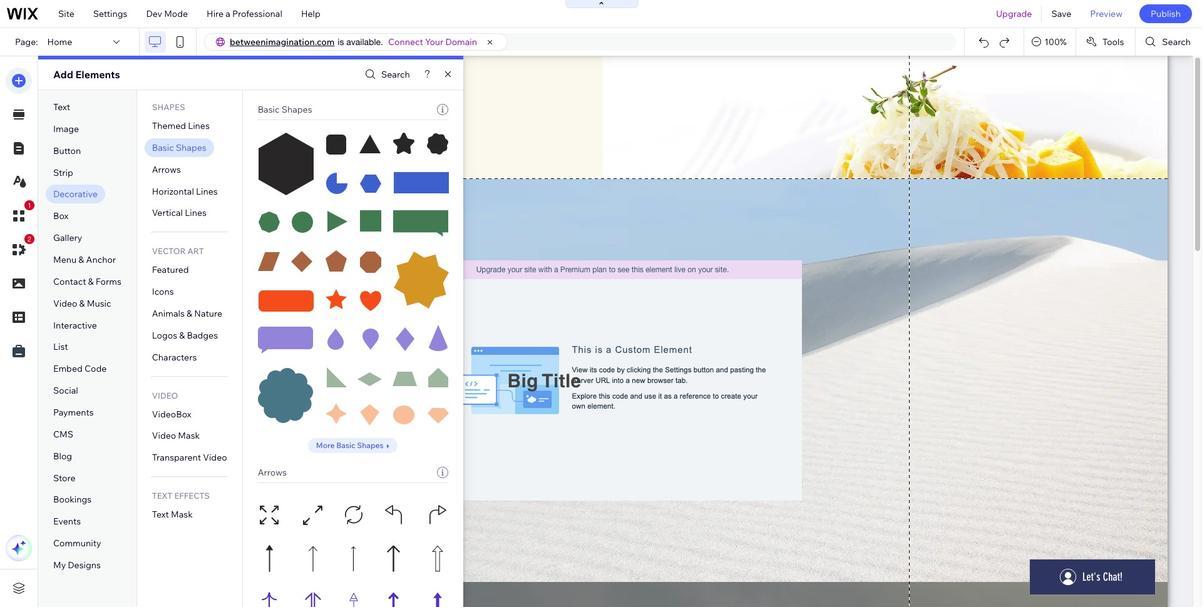 Task type: locate. For each thing, give the bounding box(es) containing it.
more basic shapes button
[[308, 438, 398, 453]]

lines
[[188, 120, 210, 132], [196, 186, 218, 197], [185, 208, 207, 219]]

1 vertical spatial text
[[152, 491, 173, 501]]

search button down publish button
[[1136, 28, 1202, 56]]

available.
[[347, 37, 383, 47]]

text mask
[[152, 509, 193, 521]]

1 horizontal spatial search
[[1163, 36, 1191, 48]]

1 vertical spatial basic
[[152, 142, 174, 153]]

logos & badges
[[152, 330, 218, 341]]

decorative
[[53, 189, 98, 200]]

payments
[[53, 407, 94, 418]]

1 vertical spatial lines
[[196, 186, 218, 197]]

video down contact
[[53, 298, 77, 309]]

0 horizontal spatial search button
[[362, 65, 410, 84]]

is available. connect your domain
[[338, 36, 477, 48]]

menu & anchor
[[53, 254, 116, 266]]

badges
[[187, 330, 218, 341]]

mode
[[164, 8, 188, 19]]

2 vertical spatial lines
[[185, 208, 207, 219]]

dev mode
[[146, 8, 188, 19]]

search down connect
[[381, 69, 410, 80]]

icons
[[152, 286, 174, 298]]

embed code
[[53, 363, 107, 375]]

lines for horizontal lines
[[196, 186, 218, 197]]

mask down text effects at bottom
[[171, 509, 193, 521]]

community
[[53, 538, 101, 549]]

1 vertical spatial search button
[[362, 65, 410, 84]]

lines down horizontal lines
[[185, 208, 207, 219]]

& right menu on the left of the page
[[78, 254, 84, 266]]

save
[[1052, 8, 1072, 19]]

transparent video
[[152, 452, 227, 464]]

1 vertical spatial basic shapes
[[152, 142, 206, 153]]

menu
[[53, 254, 77, 266]]

text effects
[[152, 491, 210, 501]]

1 vertical spatial arrows
[[258, 467, 287, 478]]

0 horizontal spatial search
[[381, 69, 410, 80]]

text down text effects at bottom
[[152, 509, 169, 521]]

1 horizontal spatial arrows
[[258, 467, 287, 478]]

help
[[301, 8, 320, 19]]

search down publish button
[[1163, 36, 1191, 48]]

& for nature
[[187, 308, 192, 319]]

lines right horizontal
[[196, 186, 218, 197]]

characters
[[152, 352, 197, 363]]

video for video
[[152, 391, 178, 401]]

1 horizontal spatial basic
[[258, 104, 280, 115]]

& for anchor
[[78, 254, 84, 266]]

text
[[53, 101, 70, 113], [152, 491, 173, 501], [152, 509, 169, 521]]

text for text
[[53, 101, 70, 113]]

basic
[[258, 104, 280, 115], [152, 142, 174, 153], [336, 441, 355, 450]]

mask for video mask
[[178, 431, 200, 442]]

vertical lines
[[152, 208, 207, 219]]

basic shapes
[[258, 104, 312, 115], [152, 142, 206, 153]]

video down videobox
[[152, 431, 176, 442]]

search button
[[1136, 28, 1202, 56], [362, 65, 410, 84]]

shapes inside button
[[357, 441, 384, 450]]

anchor
[[86, 254, 116, 266]]

video mask
[[152, 431, 200, 442]]

vertical
[[152, 208, 183, 219]]

0 vertical spatial mask
[[178, 431, 200, 442]]

& left forms
[[88, 276, 94, 287]]

lines right themed
[[188, 120, 210, 132]]

0 vertical spatial search
[[1163, 36, 1191, 48]]

animals & nature
[[152, 308, 222, 319]]

1 vertical spatial mask
[[171, 509, 193, 521]]

& for music
[[79, 298, 85, 309]]

upgrade
[[996, 8, 1032, 19]]

&
[[78, 254, 84, 266], [88, 276, 94, 287], [79, 298, 85, 309], [187, 308, 192, 319], [179, 330, 185, 341]]

button
[[53, 145, 81, 156]]

social
[[53, 385, 78, 397]]

& left nature
[[187, 308, 192, 319]]

& right logos
[[179, 330, 185, 341]]

2 vertical spatial basic
[[336, 441, 355, 450]]

mask up transparent video
[[178, 431, 200, 442]]

video right transparent
[[203, 452, 227, 464]]

2 vertical spatial text
[[152, 509, 169, 521]]

0 vertical spatial text
[[53, 101, 70, 113]]

text up text mask
[[152, 491, 173, 501]]

bookings
[[53, 494, 92, 506]]

add elements
[[53, 68, 120, 81]]

2 horizontal spatial basic
[[336, 441, 355, 450]]

0 vertical spatial lines
[[188, 120, 210, 132]]

video up videobox
[[152, 391, 178, 401]]

contact
[[53, 276, 86, 287]]

text for text mask
[[152, 509, 169, 521]]

site
[[58, 8, 74, 19]]

shapes
[[152, 102, 185, 112], [282, 104, 312, 115], [176, 142, 206, 153], [357, 441, 384, 450]]

publish
[[1151, 8, 1181, 19]]

featured
[[152, 264, 189, 276]]

vector art
[[152, 246, 204, 256]]

0 vertical spatial arrows
[[152, 164, 181, 175]]

0 vertical spatial basic shapes
[[258, 104, 312, 115]]

1 horizontal spatial search button
[[1136, 28, 1202, 56]]

text up image
[[53, 101, 70, 113]]

vector
[[152, 246, 186, 256]]

search
[[1163, 36, 1191, 48], [381, 69, 410, 80]]

100%
[[1045, 36, 1067, 48]]

forms
[[96, 276, 121, 287]]

a
[[226, 8, 230, 19]]

video & music
[[53, 298, 111, 309]]

mask
[[178, 431, 200, 442], [171, 509, 193, 521]]

your
[[425, 36, 444, 48]]

logos
[[152, 330, 177, 341]]

arrows
[[152, 164, 181, 175], [258, 467, 287, 478]]

events
[[53, 516, 81, 528]]

gallery
[[53, 232, 82, 244]]

& left music
[[79, 298, 85, 309]]

0 vertical spatial search button
[[1136, 28, 1202, 56]]

2
[[28, 235, 31, 243]]

nature
[[194, 308, 222, 319]]

video
[[53, 298, 77, 309], [152, 391, 178, 401], [152, 431, 176, 442], [203, 452, 227, 464]]

tools
[[1103, 36, 1124, 48]]

dev
[[146, 8, 162, 19]]

domain
[[446, 36, 477, 48]]

search button down connect
[[362, 65, 410, 84]]



Task type: vqa. For each thing, say whether or not it's contained in the screenshot.
bottom "1"
no



Task type: describe. For each thing, give the bounding box(es) containing it.
& for forms
[[88, 276, 94, 287]]

1 button
[[6, 200, 34, 229]]

video for video & music
[[53, 298, 77, 309]]

themed lines
[[152, 120, 210, 132]]

strip
[[53, 167, 73, 178]]

save button
[[1042, 0, 1081, 28]]

blog
[[53, 451, 72, 462]]

1 horizontal spatial basic shapes
[[258, 104, 312, 115]]

embed
[[53, 363, 83, 375]]

horizontal lines
[[152, 186, 218, 197]]

preview button
[[1081, 0, 1132, 28]]

100% button
[[1025, 28, 1076, 56]]

animals
[[152, 308, 185, 319]]

list
[[53, 342, 68, 353]]

contact & forms
[[53, 276, 121, 287]]

cms
[[53, 429, 73, 440]]

home
[[47, 36, 72, 48]]

my designs
[[53, 560, 101, 571]]

music
[[87, 298, 111, 309]]

settings
[[93, 8, 127, 19]]

lines for themed lines
[[188, 120, 210, 132]]

0 horizontal spatial basic
[[152, 142, 174, 153]]

store
[[53, 473, 75, 484]]

image
[[53, 123, 79, 135]]

preview
[[1091, 8, 1123, 19]]

video for video mask
[[152, 431, 176, 442]]

0 vertical spatial basic
[[258, 104, 280, 115]]

designs
[[68, 560, 101, 571]]

basic inside button
[[336, 441, 355, 450]]

add
[[53, 68, 73, 81]]

hire a professional
[[207, 8, 282, 19]]

more basic shapes
[[316, 441, 384, 450]]

themed
[[152, 120, 186, 132]]

tools button
[[1076, 28, 1136, 56]]

horizontal
[[152, 186, 194, 197]]

0 horizontal spatial basic shapes
[[152, 142, 206, 153]]

effects
[[174, 491, 210, 501]]

1 vertical spatial search
[[381, 69, 410, 80]]

0 horizontal spatial arrows
[[152, 164, 181, 175]]

art
[[188, 246, 204, 256]]

connect
[[388, 36, 423, 48]]

professional
[[232, 8, 282, 19]]

my
[[53, 560, 66, 571]]

lines for vertical lines
[[185, 208, 207, 219]]

& for badges
[[179, 330, 185, 341]]

elements
[[75, 68, 120, 81]]

2 button
[[6, 234, 34, 263]]

betweenimagination.com
[[230, 36, 335, 48]]

is
[[338, 37, 344, 47]]

videobox
[[152, 409, 191, 420]]

mask for text mask
[[171, 509, 193, 521]]

text for text effects
[[152, 491, 173, 501]]

publish button
[[1140, 4, 1192, 23]]

box
[[53, 211, 68, 222]]

transparent
[[152, 452, 201, 464]]

1
[[28, 202, 31, 209]]

more
[[316, 441, 335, 450]]

hire
[[207, 8, 224, 19]]

code
[[84, 363, 107, 375]]

interactive
[[53, 320, 97, 331]]



